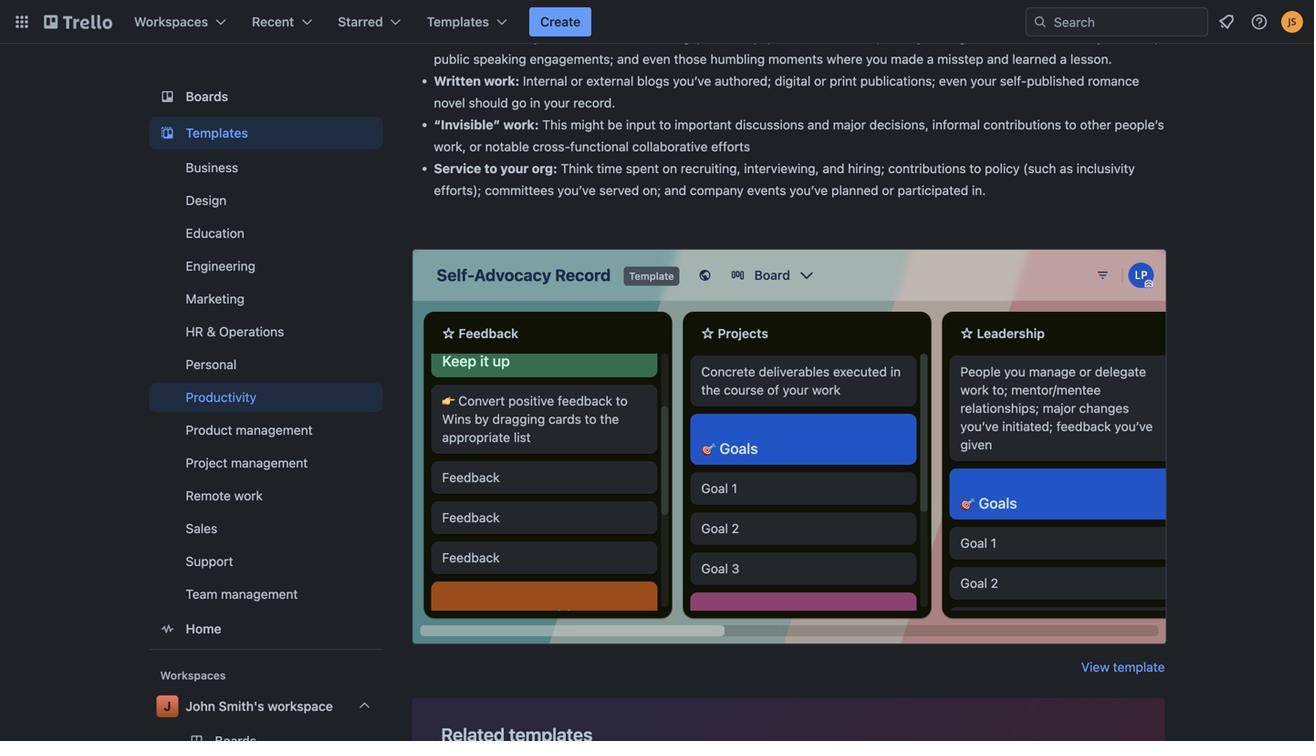 Task type: describe. For each thing, give the bounding box(es) containing it.
this
[[542, 117, 567, 132]]

or left print
[[814, 73, 826, 89]]

work: for notable
[[503, 117, 539, 132]]

cross-
[[533, 139, 570, 154]]

service to your org:
[[434, 161, 557, 176]]

committees
[[485, 183, 554, 198]]

search image
[[1033, 15, 1048, 29]]

workspace
[[268, 700, 333, 715]]

made
[[891, 52, 924, 67]]

(such
[[1023, 161, 1056, 176]]

and inside this might be input to important discussions and major decisions, informal contributions to other people's work, or notable cross-functional collaborative efforts
[[808, 117, 830, 132]]

primary element
[[0, 0, 1314, 44]]

personal for personal
[[186, 357, 237, 372]]

smith's
[[219, 700, 264, 715]]

be
[[608, 117, 623, 132]]

and down on
[[665, 183, 686, 198]]

blogs
[[637, 73, 670, 89]]

contributions inside this might be input to important discussions and major decisions, informal contributions to other people's work, or notable cross-functional collaborative efforts
[[984, 117, 1061, 132]]

engineering link
[[149, 252, 383, 281]]

in.
[[972, 183, 986, 198]]

"invisible"
[[434, 117, 500, 132]]

support link
[[149, 548, 383, 577]]

moments
[[768, 52, 823, 67]]

template board image
[[157, 122, 178, 144]]

this might be input to important discussions and major decisions, informal contributions to other people's work, or notable cross-functional collaborative efforts
[[434, 117, 1164, 154]]

the
[[1016, 30, 1035, 45]]

company
[[690, 183, 744, 198]]

you've down "think"
[[558, 183, 596, 198]]

digital
[[775, 73, 811, 89]]

on;
[[643, 183, 661, 198]]

learned
[[1012, 52, 1057, 67]]

record.
[[573, 95, 615, 110]]

recruiting,
[[681, 161, 741, 176]]

product management link
[[149, 416, 383, 445]]

&
[[207, 324, 216, 340]]

to inside think time spent on recruiting, interviewing, and hiring; contributions to policy (such as inclusivity efforts); committees you've served on; and company events you've planned or participated in.
[[970, 161, 981, 176]]

course
[[1038, 30, 1078, 45]]

view template link
[[1081, 659, 1165, 677]]

management for product management
[[236, 423, 313, 438]]

even inside document trainings, workshops, and certifications; skills you've gained in the course of your work; public speaking engagements; and even those humbling moments where you made a misstep and learned a lesson.
[[643, 52, 671, 67]]

template
[[1113, 660, 1165, 675]]

templates link
[[149, 117, 383, 150]]

project
[[186, 456, 227, 471]]

to up 'collaborative'
[[659, 117, 671, 132]]

print
[[830, 73, 857, 89]]

those
[[674, 52, 707, 67]]

or down engagements;
[[571, 73, 583, 89]]

your inside document trainings, workshops, and certifications; skills you've gained in the course of your work; public speaking engagements; and even those humbling moments where you made a misstep and learned a lesson.
[[1097, 30, 1123, 45]]

j
[[164, 700, 171, 715]]

think
[[561, 161, 593, 176]]

create button
[[529, 7, 592, 37]]

and up self-
[[987, 52, 1009, 67]]

open information menu image
[[1250, 13, 1269, 31]]

management for team management
[[221, 587, 298, 602]]

functional
[[570, 139, 629, 154]]

project management link
[[149, 449, 383, 478]]

work
[[234, 489, 263, 504]]

spent
[[626, 161, 659, 176]]

certifications;
[[800, 30, 881, 45]]

external
[[586, 73, 634, 89]]

recent
[[252, 14, 294, 29]]

personal link
[[149, 350, 383, 380]]

view
[[1081, 660, 1110, 675]]

workspaces inside workspaces popup button
[[134, 14, 208, 29]]

interviewing,
[[744, 161, 819, 176]]

people's
[[1115, 117, 1164, 132]]

efforts
[[711, 139, 750, 154]]

boards
[[186, 89, 228, 104]]

publications;
[[860, 73, 936, 89]]

document
[[582, 30, 643, 45]]

you've inside document trainings, workshops, and certifications; skills you've gained in the course of your work; public speaking engagements; and even those humbling moments where you made a misstep and learned a lesson.
[[917, 30, 955, 45]]

might
[[571, 117, 604, 132]]

decisions,
[[869, 117, 929, 132]]

and up the planned
[[823, 161, 845, 176]]

Search field
[[1048, 8, 1207, 36]]

design link
[[149, 186, 383, 215]]

you've down interviewing,
[[790, 183, 828, 198]]

events
[[747, 183, 786, 198]]

john
[[186, 700, 215, 715]]

marketing link
[[149, 285, 383, 314]]

view template
[[1081, 660, 1165, 675]]

your up the committees
[[500, 161, 529, 176]]

workspaces button
[[123, 7, 237, 37]]

marketing
[[186, 292, 245, 307]]

templates button
[[416, 7, 518, 37]]

authored;
[[715, 73, 771, 89]]

public
[[434, 52, 470, 67]]

john smith's workspace
[[186, 700, 333, 715]]

romance
[[1088, 73, 1139, 89]]

informal
[[932, 117, 980, 132]]

in inside internal or external blogs you've authored; digital or print publications; even your self-published romance novel should go in your record.
[[530, 95, 540, 110]]

you
[[866, 52, 887, 67]]

team management
[[186, 587, 298, 602]]

home image
[[157, 619, 178, 641]]

work,
[[434, 139, 466, 154]]

published
[[1027, 73, 1085, 89]]

2 a from the left
[[1060, 52, 1067, 67]]



Task type: locate. For each thing, give the bounding box(es) containing it.
or inside this might be input to important discussions and major decisions, informal contributions to other people's work, or notable cross-functional collaborative efforts
[[470, 139, 482, 154]]

a
[[927, 52, 934, 67], [1060, 52, 1067, 67]]

to up in.
[[970, 161, 981, 176]]

1 vertical spatial work:
[[503, 117, 539, 132]]

john smith (johnsmith38824343) image
[[1281, 11, 1303, 33]]

trainings,
[[646, 30, 701, 45]]

or inside think time spent on recruiting, interviewing, and hiring; contributions to policy (such as inclusivity efforts); committees you've served on; and company events you've planned or participated in.
[[882, 183, 894, 198]]

personal up public at the left of the page
[[434, 30, 489, 45]]

participated
[[898, 183, 969, 198]]

0 vertical spatial personal
[[434, 30, 489, 45]]

collaborative
[[632, 139, 708, 154]]

templates up the business
[[186, 125, 248, 141]]

your left self-
[[971, 73, 997, 89]]

planned
[[831, 183, 879, 198]]

and down the document
[[617, 52, 639, 67]]

workspaces
[[134, 14, 208, 29], [160, 670, 226, 683]]

a right made
[[927, 52, 934, 67]]

hr & operations
[[186, 324, 284, 340]]

inclusivity
[[1077, 161, 1135, 176]]

education link
[[149, 219, 383, 248]]

even inside internal or external blogs you've authored; digital or print publications; even your self-published romance novel should go in your record.
[[939, 73, 967, 89]]

as
[[1060, 161, 1073, 176]]

served
[[599, 183, 639, 198]]

development:
[[492, 30, 578, 45]]

work: for go
[[484, 73, 520, 89]]

workspaces up board icon
[[134, 14, 208, 29]]

contributions inside think time spent on recruiting, interviewing, and hiring; contributions to policy (such as inclusivity efforts); committees you've served on; and company events you've planned or participated in.
[[888, 161, 966, 176]]

0 horizontal spatial contributions
[[888, 161, 966, 176]]

even
[[643, 52, 671, 67], [939, 73, 967, 89]]

team management link
[[149, 580, 383, 610]]

management
[[236, 423, 313, 438], [231, 456, 308, 471], [221, 587, 298, 602]]

and up moments
[[775, 30, 797, 45]]

1 vertical spatial workspaces
[[160, 670, 226, 683]]

efforts);
[[434, 183, 481, 198]]

in right "go"
[[530, 95, 540, 110]]

sales
[[186, 522, 217, 537]]

home link
[[149, 613, 383, 646]]

misstep
[[937, 52, 984, 67]]

policy
[[985, 161, 1020, 176]]

management down "support" link
[[221, 587, 298, 602]]

starred
[[338, 14, 383, 29]]

1 vertical spatial personal
[[186, 357, 237, 372]]

written work:
[[434, 73, 520, 89]]

internal or external blogs you've authored; digital or print publications; even your self-published romance novel should go in your record.
[[434, 73, 1139, 110]]

work: down "go"
[[503, 117, 539, 132]]

0 vertical spatial even
[[643, 52, 671, 67]]

to down notable
[[484, 161, 497, 176]]

productivity
[[186, 390, 256, 405]]

1 a from the left
[[927, 52, 934, 67]]

product management
[[186, 423, 313, 438]]

management for project management
[[231, 456, 308, 471]]

0 notifications image
[[1216, 11, 1238, 33]]

"invisible" work:
[[434, 117, 539, 132]]

a down course
[[1060, 52, 1067, 67]]

boards link
[[149, 80, 383, 113]]

input
[[626, 117, 656, 132]]

1 vertical spatial even
[[939, 73, 967, 89]]

recent button
[[241, 7, 323, 37]]

work;
[[1127, 30, 1159, 45]]

contributions up the participated on the right top of the page
[[888, 161, 966, 176]]

personal down &
[[186, 357, 237, 372]]

support
[[186, 554, 233, 569]]

1 vertical spatial templates
[[186, 125, 248, 141]]

on
[[663, 161, 677, 176]]

document trainings, workshops, and certifications; skills you've gained in the course of your work; public speaking engagements; and even those humbling moments where you made a misstep and learned a lesson.
[[434, 30, 1159, 67]]

1 horizontal spatial templates
[[427, 14, 489, 29]]

2 vertical spatial management
[[221, 587, 298, 602]]

in left the
[[1002, 30, 1012, 45]]

0 vertical spatial contributions
[[984, 117, 1061, 132]]

major
[[833, 117, 866, 132]]

management down product management link
[[231, 456, 308, 471]]

productivity link
[[149, 383, 383, 413]]

1 horizontal spatial contributions
[[984, 117, 1061, 132]]

workshops,
[[704, 30, 772, 45]]

in inside document trainings, workshops, and certifications; skills you've gained in the course of your work; public speaking engagements; and even those humbling moments where you made a misstep and learned a lesson.
[[1002, 30, 1012, 45]]

or down "invisible"
[[470, 139, 482, 154]]

even up blogs
[[643, 52, 671, 67]]

self-
[[1000, 73, 1027, 89]]

work: down speaking
[[484, 73, 520, 89]]

education
[[186, 226, 244, 241]]

remote work
[[186, 489, 263, 504]]

your
[[1097, 30, 1123, 45], [971, 73, 997, 89], [544, 95, 570, 110], [500, 161, 529, 176]]

1 vertical spatial contributions
[[888, 161, 966, 176]]

internal
[[523, 73, 567, 89]]

0 horizontal spatial personal
[[186, 357, 237, 372]]

sales link
[[149, 515, 383, 544]]

you've inside internal or external blogs you've authored; digital or print publications; even your self-published romance novel should go in your record.
[[673, 73, 711, 89]]

create
[[540, 14, 581, 29]]

workspaces up john
[[160, 670, 226, 683]]

work:
[[484, 73, 520, 89], [503, 117, 539, 132]]

1 horizontal spatial personal
[[434, 30, 489, 45]]

notable
[[485, 139, 529, 154]]

starred button
[[327, 7, 412, 37]]

remote
[[186, 489, 231, 504]]

back to home image
[[44, 7, 112, 37]]

0 vertical spatial templates
[[427, 14, 489, 29]]

service
[[434, 161, 481, 176]]

and left major
[[808, 117, 830, 132]]

org:
[[532, 161, 557, 176]]

personal development:
[[434, 30, 578, 45]]

1 vertical spatial in
[[530, 95, 540, 110]]

to left the other
[[1065, 117, 1077, 132]]

your up this
[[544, 95, 570, 110]]

novel
[[434, 95, 465, 110]]

business link
[[149, 153, 383, 183]]

discussions
[[735, 117, 804, 132]]

0 vertical spatial workspaces
[[134, 14, 208, 29]]

written
[[434, 73, 481, 89]]

where
[[827, 52, 863, 67]]

lesson.
[[1071, 52, 1112, 67]]

should
[[469, 95, 508, 110]]

remote work link
[[149, 482, 383, 511]]

personal for personal development:
[[434, 30, 489, 45]]

you've down those
[[673, 73, 711, 89]]

1 horizontal spatial a
[[1060, 52, 1067, 67]]

0 horizontal spatial in
[[530, 95, 540, 110]]

hiring;
[[848, 161, 885, 176]]

time
[[597, 161, 622, 176]]

operations
[[219, 324, 284, 340]]

1 horizontal spatial in
[[1002, 30, 1012, 45]]

templates up public at the left of the page
[[427, 14, 489, 29]]

0 vertical spatial management
[[236, 423, 313, 438]]

management down productivity link
[[236, 423, 313, 438]]

1 vertical spatial management
[[231, 456, 308, 471]]

templates inside dropdown button
[[427, 14, 489, 29]]

board image
[[157, 86, 178, 108]]

1 horizontal spatial even
[[939, 73, 967, 89]]

0 horizontal spatial a
[[927, 52, 934, 67]]

you've up misstep
[[917, 30, 955, 45]]

even down misstep
[[939, 73, 967, 89]]

go
[[512, 95, 527, 110]]

design
[[186, 193, 227, 208]]

0 horizontal spatial templates
[[186, 125, 248, 141]]

contributions
[[984, 117, 1061, 132], [888, 161, 966, 176]]

or down the hiring;
[[882, 183, 894, 198]]

0 vertical spatial in
[[1002, 30, 1012, 45]]

other
[[1080, 117, 1111, 132]]

contributions down self-
[[984, 117, 1061, 132]]

your right of
[[1097, 30, 1123, 45]]

0 horizontal spatial even
[[643, 52, 671, 67]]

engagements;
[[530, 52, 614, 67]]

skills
[[884, 30, 913, 45]]

project management
[[186, 456, 308, 471]]

engineering
[[186, 259, 256, 274]]

0 vertical spatial work:
[[484, 73, 520, 89]]



Task type: vqa. For each thing, say whether or not it's contained in the screenshot.
Events
yes



